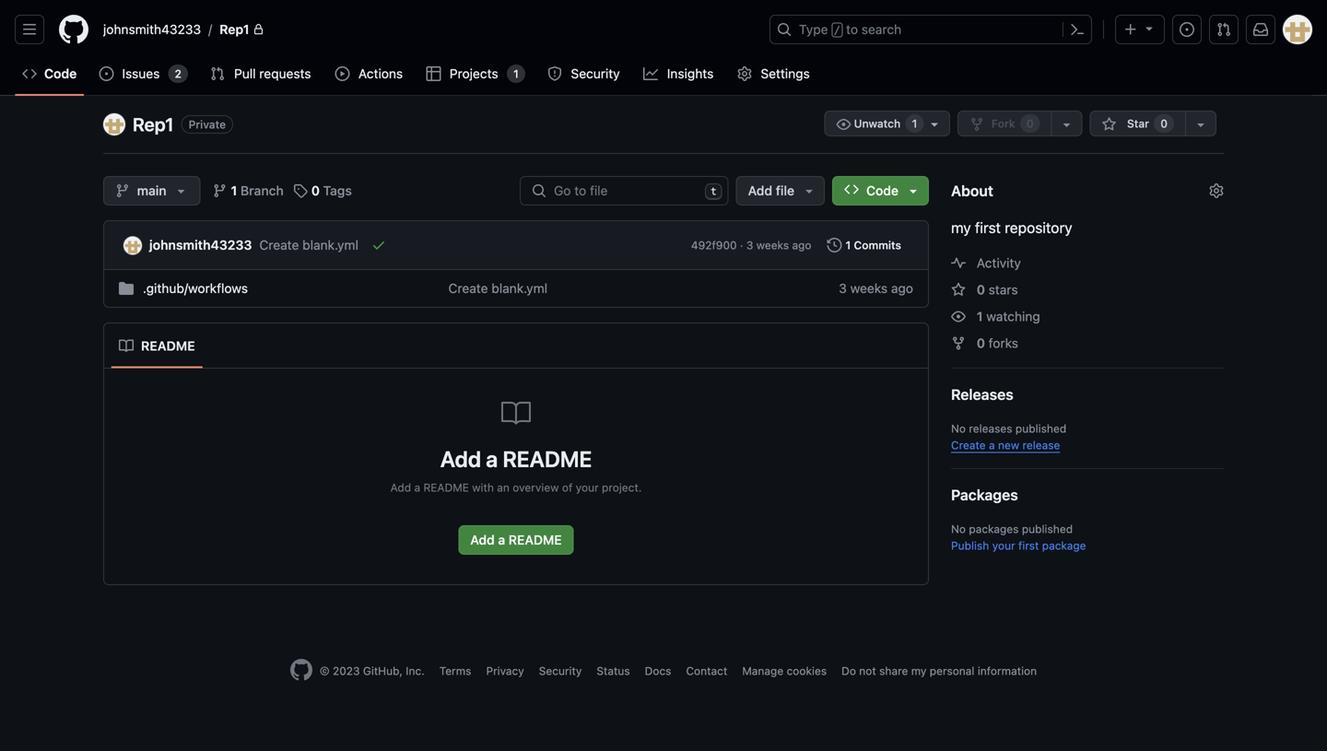 Task type: describe. For each thing, give the bounding box(es) containing it.
1 vertical spatial issue opened image
[[99, 66, 114, 81]]

first inside no packages published publish your first package
[[1019, 539, 1039, 552]]

contact
[[686, 665, 728, 678]]

0 vertical spatial my
[[952, 219, 971, 236]]

1 horizontal spatial rep1 link
[[212, 15, 272, 44]]

workflows
[[188, 281, 248, 296]]

releases
[[952, 386, 1014, 403]]

1 vertical spatial security
[[539, 665, 582, 678]]

a left with
[[414, 481, 421, 494]]

no releases published create a new release
[[952, 422, 1067, 452]]

1 for watching
[[977, 309, 983, 324]]

1 horizontal spatial create
[[449, 281, 488, 296]]

git branch image
[[213, 183, 227, 198]]

gear image
[[738, 66, 752, 81]]

directory image
[[119, 281, 134, 296]]

0 horizontal spatial create blank.yml
[[260, 237, 359, 253]]

a up with
[[486, 446, 498, 472]]

add for add file
[[748, 183, 773, 198]]

1 vertical spatial ago
[[892, 281, 914, 296]]

commits
[[854, 239, 902, 252]]

1 horizontal spatial blank.yml
[[492, 281, 548, 296]]

homepage image
[[290, 659, 312, 681]]

manage
[[743, 665, 784, 678]]

0 vertical spatial blank.yml
[[303, 237, 359, 253]]

packages
[[969, 523, 1019, 536]]

0 forks
[[977, 336, 1019, 351]]

1 vertical spatial johnsmith43233 link
[[149, 237, 252, 253]]

fork 0
[[992, 117, 1034, 130]]

create inside no releases published create a new release
[[952, 439, 986, 452]]

code image
[[22, 66, 37, 81]]

.github/ workflows
[[143, 281, 248, 296]]

about
[[952, 182, 994, 200]]

add a readme link
[[459, 526, 574, 555]]

search
[[862, 22, 902, 37]]

code image
[[845, 182, 859, 197]]

branch
[[241, 183, 284, 198]]

pull requests
[[234, 66, 311, 81]]

1 for commits
[[846, 239, 851, 252]]

personal
[[930, 665, 975, 678]]

history image
[[828, 238, 842, 253]]

0 vertical spatial create
[[260, 237, 299, 253]]

1 vertical spatial create blank.yml
[[449, 281, 548, 296]]

repo forked image for 0
[[952, 336, 966, 351]]

file
[[776, 183, 795, 198]]

git branch image
[[115, 183, 130, 198]]

t
[[711, 186, 717, 197]]

star
[[1128, 117, 1150, 130]]

manage cookies
[[743, 665, 827, 678]]

0 vertical spatial security link
[[540, 60, 629, 88]]

an
[[497, 481, 510, 494]]

type / to search
[[799, 22, 902, 37]]

do
[[842, 665, 856, 678]]

plus image
[[1124, 22, 1139, 37]]

github,
[[363, 665, 403, 678]]

published for package
[[1022, 523, 1073, 536]]

settings link
[[730, 60, 819, 88]]

1 right unwatch
[[912, 117, 918, 130]]

releases link
[[952, 386, 1014, 403]]

add for add a readme add a readme with an overview of your project.
[[440, 446, 481, 472]]

0 vertical spatial ago
[[792, 239, 812, 252]]

git pull request image for the bottom issue opened 'image'
[[210, 66, 225, 81]]

information
[[978, 665, 1037, 678]]

1 vertical spatial weeks
[[851, 281, 888, 296]]

1 branch
[[231, 183, 284, 198]]

privacy
[[486, 665, 524, 678]]

of
[[562, 481, 573, 494]]

0 right 'fork'
[[1027, 117, 1034, 130]]

with
[[472, 481, 494, 494]]

actions
[[359, 66, 403, 81]]

do not share my personal information
[[842, 665, 1037, 678]]

private
[[189, 118, 226, 131]]

2
[[175, 67, 182, 80]]

star image
[[1102, 117, 1117, 132]]

list containing johnsmith43233 /
[[96, 15, 759, 44]]

no for no releases published create a new release
[[952, 422, 966, 435]]

unwatch
[[851, 117, 904, 130]]

0 vertical spatial weeks
[[757, 239, 789, 252]]

cookies
[[787, 665, 827, 678]]

2023
[[333, 665, 360, 678]]

status link
[[597, 665, 630, 678]]

code button
[[833, 176, 929, 206]]

check image
[[372, 238, 386, 253]]

add a readme add a readme with an overview of your project.
[[391, 446, 642, 494]]

my first repository
[[952, 219, 1073, 236]]

forks
[[989, 336, 1019, 351]]

pulse image
[[952, 256, 966, 271]]

0 horizontal spatial rep1
[[133, 113, 174, 135]]

actions link
[[328, 60, 412, 88]]

privacy link
[[486, 665, 524, 678]]

tags
[[323, 183, 352, 198]]

contact link
[[686, 665, 728, 678]]

share
[[880, 665, 908, 678]]

0 for 0 forks
[[977, 336, 986, 351]]

publish your first package link
[[952, 539, 1087, 552]]

add this repository to a list image
[[1194, 117, 1209, 132]]

rep1 inside rep1 'link'
[[220, 22, 250, 37]]

/ for johnsmith43233
[[208, 22, 212, 37]]

requests
[[259, 66, 311, 81]]

projects
[[450, 66, 498, 81]]

0 users starred this repository element
[[1155, 114, 1175, 133]]

fork
[[992, 117, 1016, 130]]

readme up overview
[[503, 446, 592, 472]]

inc.
[[406, 665, 425, 678]]

·
[[740, 239, 744, 252]]

triangle down image for code
[[906, 183, 921, 198]]

1 for branch
[[231, 183, 237, 198]]

/ for type
[[834, 24, 841, 37]]

0 stars
[[977, 282, 1018, 297]]

492f900
[[691, 239, 737, 252]]

0 horizontal spatial create blank.yml link
[[260, 237, 359, 253]]

docs
[[645, 665, 672, 678]]

main
[[137, 183, 166, 198]]



Task type: locate. For each thing, give the bounding box(es) containing it.
code
[[44, 66, 77, 81], [867, 183, 899, 198]]

0 vertical spatial issue opened image
[[1180, 22, 1195, 37]]

list
[[96, 15, 759, 44]]

0 vertical spatial security
[[571, 66, 620, 81]]

0 vertical spatial eye image
[[837, 117, 851, 132]]

0 right tag image
[[311, 183, 320, 198]]

no
[[952, 422, 966, 435], [952, 523, 966, 536]]

triangle down image left about
[[906, 183, 921, 198]]

ago
[[792, 239, 812, 252], [892, 281, 914, 296]]

eye image down star icon
[[952, 309, 966, 324]]

1 vertical spatial johnsmith43233
[[149, 237, 252, 253]]

play image
[[335, 66, 350, 81]]

1 horizontal spatial create blank.yml
[[449, 281, 548, 296]]

johnsmith43233 /
[[103, 22, 212, 37]]

2 horizontal spatial create
[[952, 439, 986, 452]]

a down releases
[[989, 439, 995, 452]]

ago down commits
[[892, 281, 914, 296]]

triangle down image right file
[[802, 183, 817, 198]]

no for no packages published publish your first package
[[952, 523, 966, 536]]

add for add a readme
[[471, 532, 495, 548]]

1 right history icon
[[846, 239, 851, 252]]

your inside no packages published publish your first package
[[993, 539, 1016, 552]]

0 horizontal spatial code
[[44, 66, 77, 81]]

not
[[860, 665, 877, 678]]

a inside add a readme link
[[498, 532, 505, 548]]

a down an
[[498, 532, 505, 548]]

rep1 link up the pull
[[212, 15, 272, 44]]

releases
[[969, 422, 1013, 435]]

1 commits
[[846, 239, 902, 252]]

git pull request image inside the pull requests link
[[210, 66, 225, 81]]

graph image
[[644, 66, 659, 81]]

first left package
[[1019, 539, 1039, 552]]

repo forked image for fork
[[970, 117, 985, 132]]

triangle down image right 'main'
[[174, 183, 189, 198]]

1 horizontal spatial eye image
[[952, 309, 966, 324]]

1 vertical spatial code
[[867, 183, 899, 198]]

issue opened image
[[1180, 22, 1195, 37], [99, 66, 114, 81]]

2 no from the top
[[952, 523, 966, 536]]

readme left with
[[424, 481, 469, 494]]

readme link
[[112, 331, 202, 361]]

1 horizontal spatial repo forked image
[[970, 117, 985, 132]]

1 inside 'link'
[[846, 239, 851, 252]]

weeks down 1 commits at the top of the page
[[851, 281, 888, 296]]

johnsmith43233 inside johnsmith43233 /
[[103, 22, 201, 37]]

0 horizontal spatial ago
[[792, 239, 812, 252]]

0 left forks
[[977, 336, 986, 351]]

0 horizontal spatial eye image
[[837, 117, 851, 132]]

0 horizontal spatial your
[[576, 481, 599, 494]]

johnsmith43233 for johnsmith43233 /
[[103, 22, 201, 37]]

status
[[597, 665, 630, 678]]

triangle down image for main
[[174, 183, 189, 198]]

my up pulse image
[[952, 219, 971, 236]]

stars
[[989, 282, 1018, 297]]

.github/
[[143, 281, 188, 296]]

0 tags
[[311, 183, 352, 198]]

0 horizontal spatial /
[[208, 22, 212, 37]]

0 vertical spatial git pull request image
[[1217, 22, 1232, 37]]

readme
[[141, 338, 195, 354], [503, 446, 592, 472], [424, 481, 469, 494], [509, 532, 562, 548]]

2 triangle down image from the left
[[802, 183, 817, 198]]

2 vertical spatial create
[[952, 439, 986, 452]]

0 horizontal spatial rep1 link
[[133, 113, 174, 135]]

0 vertical spatial create blank.yml link
[[260, 237, 359, 253]]

star 0
[[1125, 117, 1168, 130]]

create
[[260, 237, 299, 253], [449, 281, 488, 296], [952, 439, 986, 452]]

/ left lock icon
[[208, 22, 212, 37]]

rep1 right owner avatar
[[133, 113, 174, 135]]

1 vertical spatial rep1
[[133, 113, 174, 135]]

1 vertical spatial my
[[912, 665, 927, 678]]

1 horizontal spatial triangle down image
[[802, 183, 817, 198]]

0 horizontal spatial triangle down image
[[174, 183, 189, 198]]

no left releases
[[952, 422, 966, 435]]

©
[[320, 665, 330, 678]]

code right code image
[[44, 66, 77, 81]]

0 horizontal spatial issue opened image
[[99, 66, 114, 81]]

0 vertical spatial no
[[952, 422, 966, 435]]

johnsmith43233 for johnsmith43233
[[149, 237, 252, 253]]

publish
[[952, 539, 990, 552]]

0 horizontal spatial weeks
[[757, 239, 789, 252]]

your right of
[[576, 481, 599, 494]]

johnsmith43233 link up ".github/ workflows"
[[149, 237, 252, 253]]

1 vertical spatial no
[[952, 523, 966, 536]]

1 horizontal spatial my
[[952, 219, 971, 236]]

1 horizontal spatial /
[[834, 24, 841, 37]]

johnsmith43233 up issues in the top of the page
[[103, 22, 201, 37]]

code link
[[15, 60, 84, 88]]

activity
[[977, 255, 1021, 271]]

1 horizontal spatial your
[[993, 539, 1016, 552]]

rep1
[[220, 22, 250, 37], [133, 113, 174, 135]]

new
[[998, 439, 1020, 452]]

492f900 link
[[691, 237, 737, 254]]

1 vertical spatial create
[[449, 281, 488, 296]]

security link left status
[[539, 665, 582, 678]]

1 no from the top
[[952, 422, 966, 435]]

johnsmith43233 link
[[96, 15, 208, 44], [149, 237, 252, 253]]

notifications image
[[1254, 22, 1269, 37]]

terms link
[[440, 665, 472, 678]]

3 right ·
[[747, 239, 754, 252]]

book image
[[119, 339, 134, 354]]

1 vertical spatial security link
[[539, 665, 582, 678]]

published
[[1016, 422, 1067, 435], [1022, 523, 1073, 536]]

git pull request image left notifications icon in the right of the page
[[1217, 22, 1232, 37]]

Go to file text field
[[554, 177, 698, 205]]

first up activity link
[[975, 219, 1001, 236]]

git pull request image
[[1217, 22, 1232, 37], [210, 66, 225, 81]]

see your forks of this repository image
[[1060, 117, 1075, 132]]

/ left to
[[834, 24, 841, 37]]

shield image
[[548, 66, 562, 81]]

issues
[[122, 66, 160, 81]]

release
[[1023, 439, 1061, 452]]

eye image up code icon
[[837, 117, 851, 132]]

code inside 'popup button'
[[867, 183, 899, 198]]

insights link
[[636, 60, 723, 88]]

triangle down image inside "add file" popup button
[[802, 183, 817, 198]]

1 watching
[[977, 309, 1041, 324]]

star image
[[952, 283, 966, 297]]

0 horizontal spatial repo forked image
[[952, 336, 966, 351]]

triangle down image
[[174, 183, 189, 198], [802, 183, 817, 198], [906, 183, 921, 198]]

1 right git branch icon
[[231, 183, 237, 198]]

security left status
[[539, 665, 582, 678]]

1 horizontal spatial code
[[867, 183, 899, 198]]

triangle down image inside main popup button
[[174, 183, 189, 198]]

0 vertical spatial code
[[44, 66, 77, 81]]

1 horizontal spatial rep1
[[220, 22, 250, 37]]

johnsmith43233 image
[[124, 237, 142, 255]]

/ inside johnsmith43233 /
[[208, 22, 212, 37]]

type
[[799, 22, 828, 37]]

issue opened image right triangle down image
[[1180, 22, 1195, 37]]

published inside no releases published create a new release
[[1016, 422, 1067, 435]]

do not share my personal information button
[[842, 663, 1037, 680]]

my right share
[[912, 665, 927, 678]]

1 vertical spatial repo forked image
[[952, 336, 966, 351]]

1 triangle down image from the left
[[174, 183, 189, 198]]

owner avatar image
[[103, 113, 125, 136]]

add
[[748, 183, 773, 198], [440, 446, 481, 472], [391, 481, 411, 494], [471, 532, 495, 548]]

security right "shield" image on the top
[[571, 66, 620, 81]]

published inside no packages published publish your first package
[[1022, 523, 1073, 536]]

0 for 0 tags
[[311, 183, 320, 198]]

readme down overview
[[509, 532, 562, 548]]

1 left "shield" image on the top
[[514, 67, 519, 80]]

first
[[975, 219, 1001, 236], [1019, 539, 1039, 552]]

no packages published publish your first package
[[952, 523, 1087, 552]]

readme right book icon at the left of page
[[141, 338, 195, 354]]

0
[[1027, 117, 1034, 130], [1161, 117, 1168, 130], [311, 183, 320, 198], [977, 282, 986, 297], [977, 336, 986, 351]]

0 vertical spatial 3
[[747, 239, 754, 252]]

add down with
[[471, 532, 495, 548]]

1 vertical spatial published
[[1022, 523, 1073, 536]]

0 for 0 stars
[[977, 282, 986, 297]]

2 horizontal spatial triangle down image
[[906, 183, 921, 198]]

3 down history icon
[[839, 281, 847, 296]]

add inside popup button
[[748, 183, 773, 198]]

add left file
[[748, 183, 773, 198]]

3 weeks ago
[[839, 281, 914, 296]]

add left with
[[391, 481, 411, 494]]

3 triangle down image from the left
[[906, 183, 921, 198]]

to
[[847, 22, 858, 37]]

security link left graph icon
[[540, 60, 629, 88]]

main button
[[103, 176, 201, 206]]

published up release
[[1016, 422, 1067, 435]]

rep1 link
[[212, 15, 272, 44], [133, 113, 174, 135]]

weeks right ·
[[757, 239, 789, 252]]

rep1 left lock icon
[[220, 22, 250, 37]]

johnsmith43233 up ".github/ workflows"
[[149, 237, 252, 253]]

issue opened image left issues in the top of the page
[[99, 66, 114, 81]]

0 horizontal spatial my
[[912, 665, 927, 678]]

1 horizontal spatial create blank.yml link
[[449, 281, 548, 296]]

0 horizontal spatial first
[[975, 219, 1001, 236]]

lock image
[[253, 24, 264, 35]]

johnsmith43233
[[103, 22, 201, 37], [149, 237, 252, 253]]

johnsmith43233 link up issues in the top of the page
[[96, 15, 208, 44]]

0 horizontal spatial create
[[260, 237, 299, 253]]

project.
[[602, 481, 642, 494]]

repo forked image left 0 forks
[[952, 336, 966, 351]]

1 vertical spatial blank.yml
[[492, 281, 548, 296]]

tag image
[[293, 183, 308, 198]]

0 vertical spatial first
[[975, 219, 1001, 236]]

0 right the star
[[1161, 117, 1168, 130]]

eye image
[[837, 117, 851, 132], [952, 309, 966, 324]]

1 vertical spatial eye image
[[952, 309, 966, 324]]

create a new release link
[[952, 439, 1061, 452]]

no up publish
[[952, 523, 966, 536]]

0 left stars
[[977, 282, 986, 297]]

1 horizontal spatial weeks
[[851, 281, 888, 296]]

insights
[[667, 66, 714, 81]]

command palette image
[[1070, 22, 1085, 37]]

1 vertical spatial rep1 link
[[133, 113, 174, 135]]

your down packages
[[993, 539, 1016, 552]]

pull requests link
[[203, 60, 321, 88]]

activity link
[[952, 255, 1021, 271]]

edit repository metadata image
[[1210, 183, 1224, 198]]

git pull request image for top issue opened 'image'
[[1217, 22, 1232, 37]]

add up with
[[440, 446, 481, 472]]

0 vertical spatial published
[[1016, 422, 1067, 435]]

add file
[[748, 183, 795, 198]]

0 vertical spatial johnsmith43233 link
[[96, 15, 208, 44]]

code right code icon
[[867, 183, 899, 198]]

a inside no releases published create a new release
[[989, 439, 995, 452]]

0 horizontal spatial 3
[[747, 239, 754, 252]]

overview
[[513, 481, 559, 494]]

1 horizontal spatial first
[[1019, 539, 1039, 552]]

packages link
[[952, 484, 1224, 506]]

a
[[989, 439, 995, 452], [486, 446, 498, 472], [414, 481, 421, 494], [498, 532, 505, 548]]

published up package
[[1022, 523, 1073, 536]]

settings
[[761, 66, 810, 81]]

0 horizontal spatial blank.yml
[[303, 237, 359, 253]]

0 vertical spatial johnsmith43233
[[103, 22, 201, 37]]

repo forked image left 'fork'
[[970, 117, 985, 132]]

1 vertical spatial 3
[[839, 281, 847, 296]]

1 vertical spatial your
[[993, 539, 1016, 552]]

search image
[[532, 183, 547, 198]]

1 down the 0 stars
[[977, 309, 983, 324]]

terms
[[440, 665, 472, 678]]

1 vertical spatial first
[[1019, 539, 1039, 552]]

table image
[[426, 66, 441, 81]]

your inside add a readme add a readme with an overview of your project.
[[576, 481, 599, 494]]

watching
[[987, 309, 1041, 324]]

your
[[576, 481, 599, 494], [993, 539, 1016, 552]]

rep1 link right owner avatar
[[133, 113, 174, 135]]

1 horizontal spatial 3
[[839, 281, 847, 296]]

1 vertical spatial git pull request image
[[210, 66, 225, 81]]

docs link
[[645, 665, 672, 678]]

no inside no releases published create a new release
[[952, 422, 966, 435]]

pull
[[234, 66, 256, 81]]

1 vertical spatial create blank.yml link
[[449, 281, 548, 296]]

create blank.yml
[[260, 237, 359, 253], [449, 281, 548, 296]]

triangle down image
[[1142, 21, 1157, 35]]

© 2023 github, inc.
[[320, 665, 425, 678]]

repository
[[1005, 219, 1073, 236]]

0 vertical spatial rep1 link
[[212, 15, 272, 44]]

my inside button
[[912, 665, 927, 678]]

1
[[514, 67, 519, 80], [912, 117, 918, 130], [231, 183, 237, 198], [846, 239, 851, 252], [977, 309, 983, 324]]

package
[[1043, 539, 1087, 552]]

0 vertical spatial your
[[576, 481, 599, 494]]

git pull request image left the pull
[[210, 66, 225, 81]]

packages
[[952, 486, 1019, 504]]

add a readme
[[471, 532, 562, 548]]

3
[[747, 239, 754, 252], [839, 281, 847, 296]]

published for release
[[1016, 422, 1067, 435]]

blank.yml
[[303, 237, 359, 253], [492, 281, 548, 296]]

0 vertical spatial create blank.yml
[[260, 237, 359, 253]]

1 horizontal spatial ago
[[892, 281, 914, 296]]

ago left history icon
[[792, 239, 812, 252]]

1 horizontal spatial git pull request image
[[1217, 22, 1232, 37]]

repo forked image
[[970, 117, 985, 132], [952, 336, 966, 351]]

492f900 · 3 weeks ago
[[691, 239, 812, 252]]

/ inside the 'type / to search'
[[834, 24, 841, 37]]

no inside no packages published publish your first package
[[952, 523, 966, 536]]

0 vertical spatial rep1
[[220, 22, 250, 37]]

0 vertical spatial repo forked image
[[970, 117, 985, 132]]

homepage image
[[59, 15, 89, 44]]

manage cookies button
[[743, 663, 827, 680]]

0 horizontal spatial git pull request image
[[210, 66, 225, 81]]

1 horizontal spatial issue opened image
[[1180, 22, 1195, 37]]

weeks
[[757, 239, 789, 252], [851, 281, 888, 296]]



Task type: vqa. For each thing, say whether or not it's contained in the screenshot.
'github' within Actions Notifications for workflow runs on repositories set up with GitHub Actions
no



